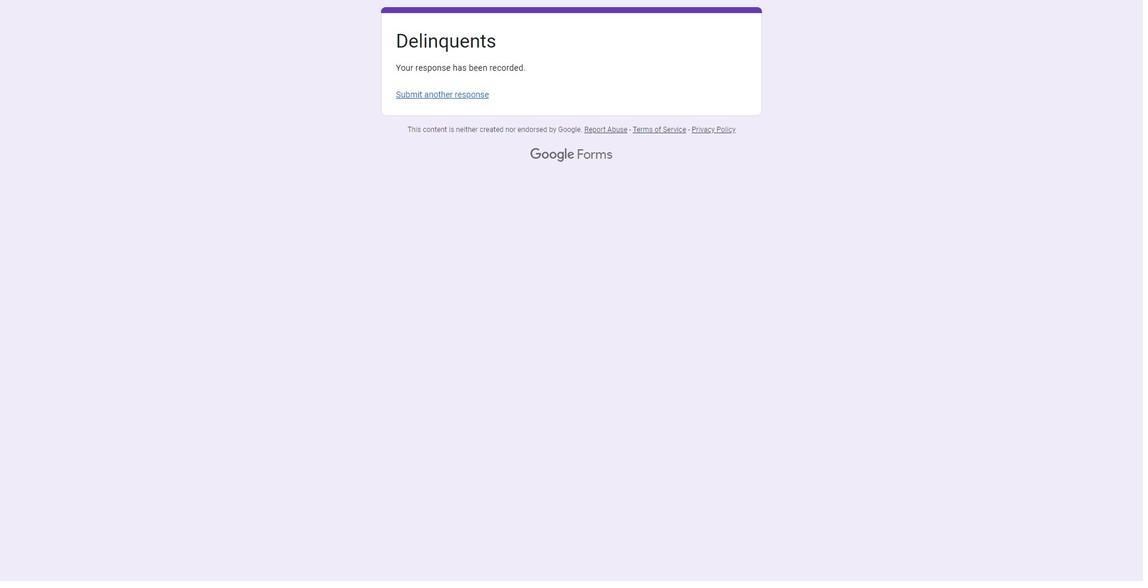 Task type: describe. For each thing, give the bounding box(es) containing it.
google image
[[531, 148, 575, 163]]



Task type: vqa. For each thing, say whether or not it's contained in the screenshot.
'heading'
yes



Task type: locate. For each thing, give the bounding box(es) containing it.
heading
[[396, 29, 747, 63]]



